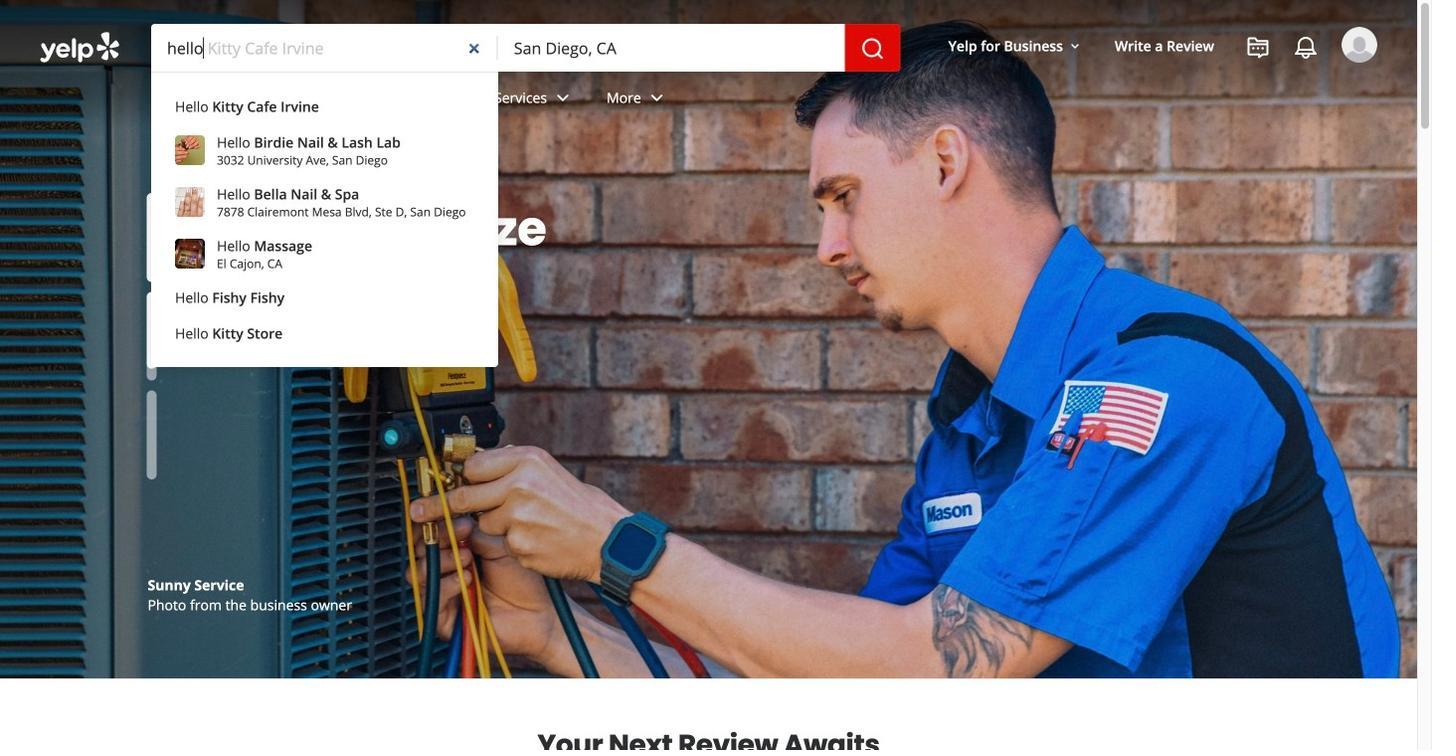 Task type: describe. For each thing, give the bounding box(es) containing it.
business categories element
[[151, 72, 1378, 129]]

things to do, nail salons, plumbers search field
[[151, 24, 498, 72]]

address, neighborhood, city, state or zip search field
[[498, 24, 845, 72]]

1 24 chevron down v2 image from the left
[[249, 86, 273, 110]]

16 chevron down v2 image
[[1067, 38, 1083, 54]]

select slide image
[[147, 193, 157, 282]]



Task type: vqa. For each thing, say whether or not it's contained in the screenshot.
field
yes



Task type: locate. For each thing, give the bounding box(es) containing it.
0 horizontal spatial 24 chevron down v2 image
[[249, 86, 273, 110]]

user actions element
[[933, 25, 1406, 147]]

1 horizontal spatial 24 chevron down v2 image
[[551, 86, 575, 110]]

3 24 chevron down v2 image from the left
[[645, 86, 669, 110]]

none field "address, neighborhood, city, state or zip"
[[498, 24, 845, 72]]

24 chevron down v2 image
[[249, 86, 273, 110], [551, 86, 575, 110], [645, 86, 669, 110]]

24 search v2 image
[[219, 292, 243, 316]]

None search field
[[0, 0, 1418, 367], [151, 24, 901, 72], [0, 0, 1418, 367], [151, 24, 901, 72]]

tyler b. image
[[1342, 27, 1378, 63]]

projects image
[[1247, 36, 1270, 60]]

None field
[[151, 24, 498, 72], [498, 24, 845, 72], [151, 24, 498, 72]]

search image
[[861, 37, 885, 61]]

  text field
[[151, 24, 498, 72]]

2 24 chevron down v2 image from the left
[[551, 86, 575, 110]]

2 horizontal spatial 24 chevron down v2 image
[[645, 86, 669, 110]]

notifications image
[[1294, 36, 1318, 60]]



